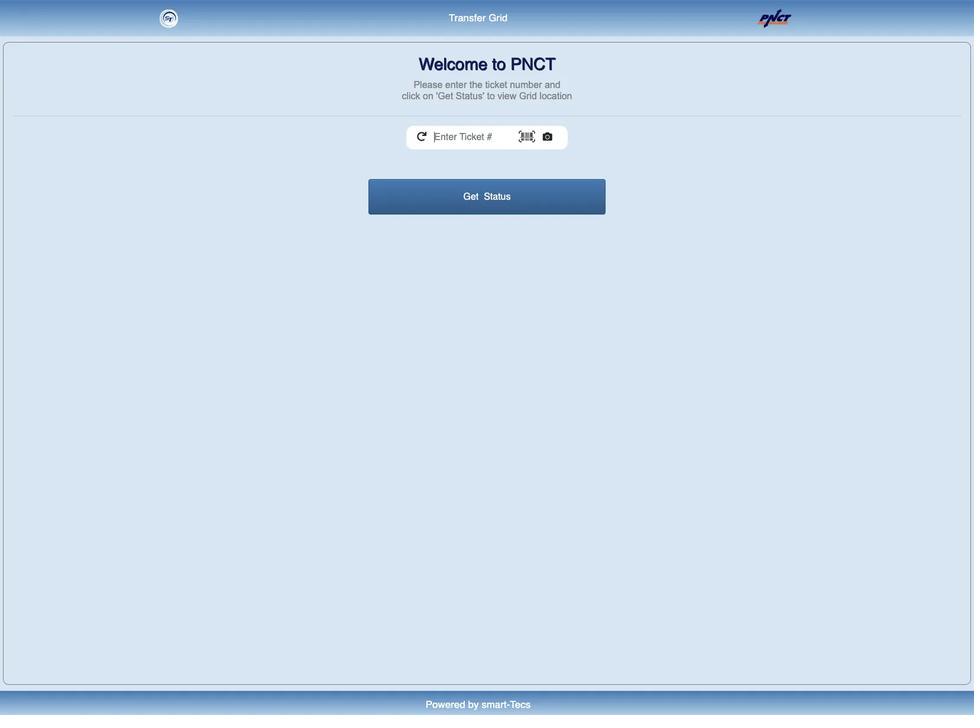 Task type: locate. For each thing, give the bounding box(es) containing it.
None button
[[368, 179, 606, 215]]

to
[[492, 55, 506, 74], [487, 91, 495, 101]]

1 horizontal spatial grid
[[519, 91, 537, 101]]

grid
[[489, 12, 508, 24], [519, 91, 537, 101]]

smart tecs image
[[159, 9, 178, 28]]

tecs
[[510, 699, 531, 711]]

location
[[540, 91, 572, 101]]

transfer
[[449, 12, 486, 24]]

welcome
[[419, 55, 487, 74]]

view
[[498, 91, 516, 101]]

1 vertical spatial grid
[[519, 91, 537, 101]]

to up the ticket
[[492, 55, 506, 74]]

powered by smart-tecs
[[426, 699, 531, 711]]

please
[[414, 80, 443, 90]]

0 vertical spatial to
[[492, 55, 506, 74]]

grid right transfer
[[489, 12, 508, 24]]

0 horizontal spatial grid
[[489, 12, 508, 24]]

grid down number
[[519, 91, 537, 101]]

smart-
[[482, 699, 510, 711]]

grid inside please enter the ticket number and click on 'get status' to view grid location
[[519, 91, 537, 101]]

on
[[423, 91, 433, 101]]

camera image
[[543, 132, 552, 142]]

status'
[[456, 91, 484, 101]]

'get
[[436, 91, 453, 101]]

and
[[545, 80, 560, 90]]

1 vertical spatial to
[[487, 91, 495, 101]]

to inside please enter the ticket number and click on 'get status' to view grid location
[[487, 91, 495, 101]]

0 vertical spatial grid
[[489, 12, 508, 24]]

to down the ticket
[[487, 91, 495, 101]]

ticket
[[485, 80, 507, 90]]



Task type: describe. For each thing, give the bounding box(es) containing it.
pnct image
[[740, 9, 798, 28]]

number
[[510, 80, 542, 90]]

Enter Ticket # text field
[[427, 126, 519, 149]]

transfer grid
[[449, 12, 508, 24]]

enter
[[445, 80, 467, 90]]

please enter the ticket number and click on 'get status' to view grid location
[[402, 80, 572, 101]]

welcome to pnct
[[419, 55, 555, 74]]

the
[[469, 80, 483, 90]]

undo image
[[417, 132, 427, 142]]

pnct
[[510, 55, 555, 74]]

by
[[468, 699, 479, 711]]

click
[[402, 91, 420, 101]]

powered
[[426, 699, 465, 711]]



